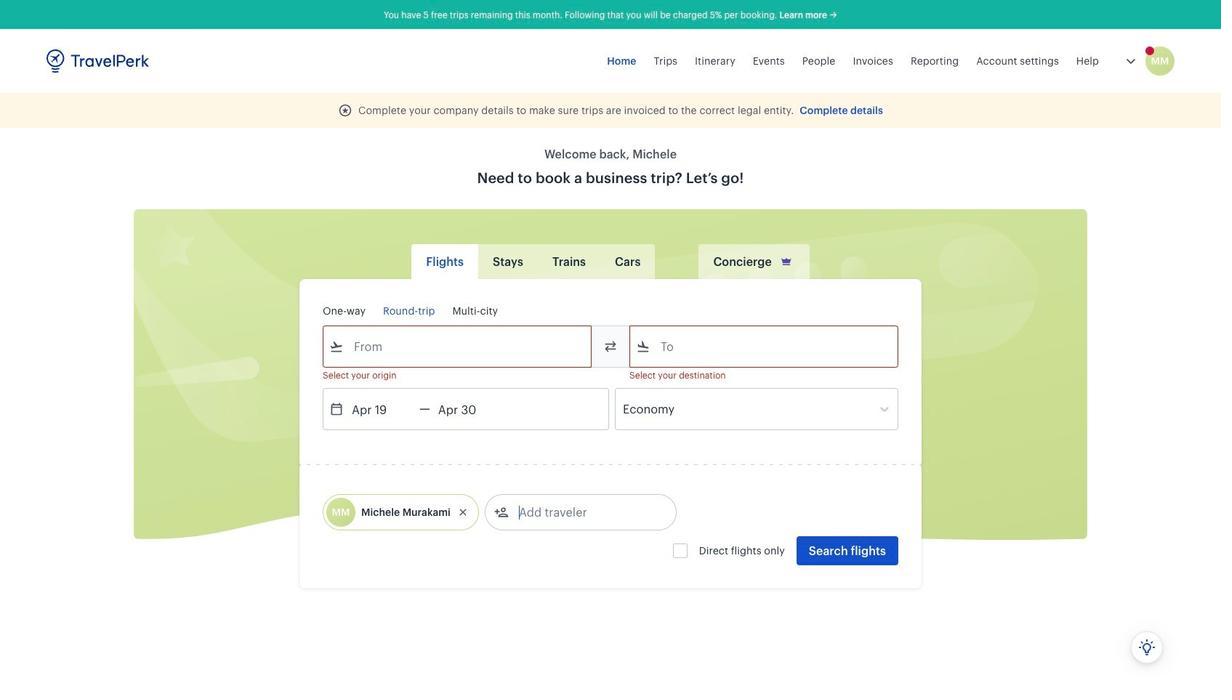 Task type: vqa. For each thing, say whether or not it's contained in the screenshot.
Depart text field
yes



Task type: describe. For each thing, give the bounding box(es) containing it.
To search field
[[651, 335, 879, 359]]

Return text field
[[430, 389, 506, 430]]

Add traveler search field
[[509, 501, 660, 524]]

Depart text field
[[344, 389, 420, 430]]



Task type: locate. For each thing, give the bounding box(es) containing it.
From search field
[[344, 335, 572, 359]]



